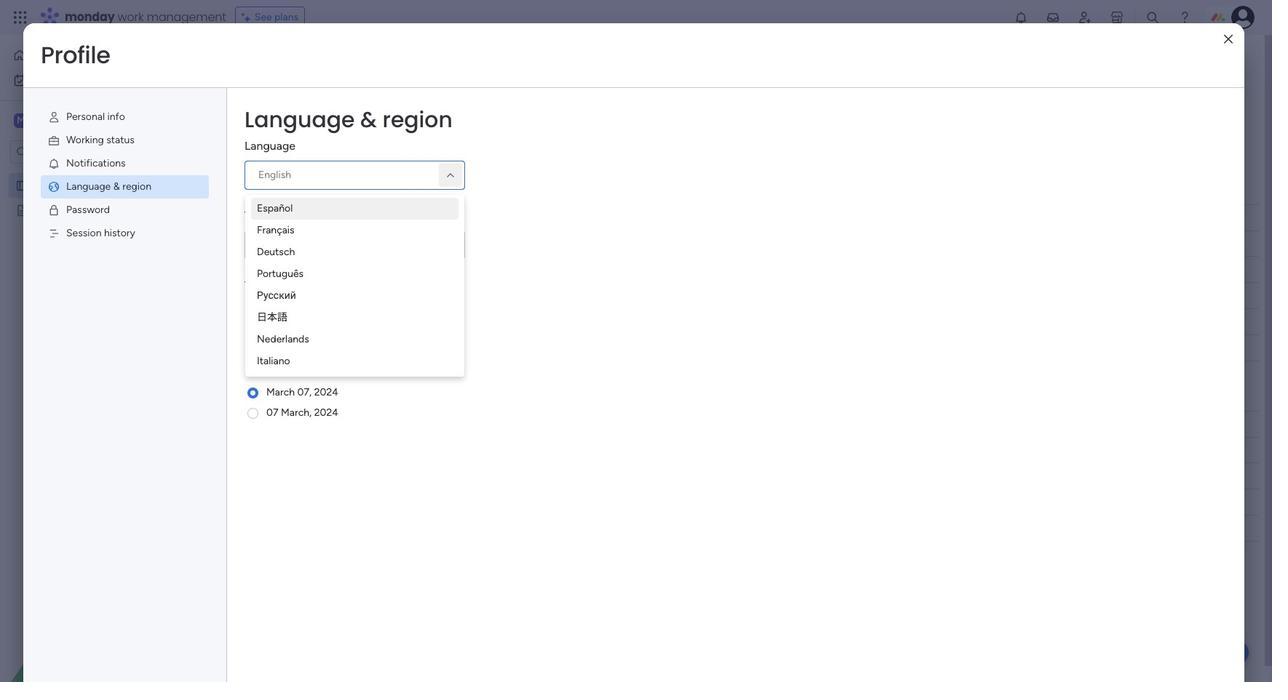 Task type: locate. For each thing, give the bounding box(es) containing it.
1 vertical spatial hours
[[282, 324, 311, 337]]

2024 for march 07, 2024
[[314, 387, 338, 399]]

main
[[243, 107, 265, 119], [33, 114, 59, 127]]

language & region down notifications
[[66, 181, 151, 193]]

public board image for my first board
[[15, 178, 29, 192]]

2 public board image from the top
[[15, 203, 29, 217]]

2024 for 07 march, 2024
[[314, 407, 338, 419]]

1 vertical spatial my
[[34, 179, 48, 191]]

07
[[266, 407, 278, 419]]

plans
[[274, 11, 299, 23]]

march 07, 2024
[[266, 387, 338, 399]]

public board image for meeting notes
[[15, 203, 29, 217]]

& right calendar
[[360, 104, 377, 135]]

table
[[268, 107, 291, 119]]

1 horizontal spatial time
[[356, 239, 378, 251]]

person button
[[376, 140, 439, 164]]

& down notifications menu item
[[113, 181, 120, 193]]

of right type
[[304, 81, 313, 93]]

0 vertical spatial language & region
[[245, 104, 453, 135]]

session history
[[66, 227, 135, 239]]

1 horizontal spatial see
[[664, 80, 681, 92]]

0 vertical spatial format
[[273, 279, 308, 293]]

next week
[[250, 387, 318, 405]]

password image
[[47, 204, 60, 217]]

0 horizontal spatial see
[[255, 11, 272, 23]]

language down type
[[245, 104, 355, 135]]

work
[[118, 9, 144, 25], [50, 74, 72, 86]]

Search field
[[324, 142, 368, 162]]

1 vertical spatial week
[[283, 387, 318, 405]]

public board image
[[15, 178, 29, 192], [15, 203, 29, 217]]

2024 right march,
[[314, 407, 338, 419]]

my work
[[33, 74, 72, 86]]

language up english
[[245, 139, 296, 153]]

0 horizontal spatial assign
[[275, 264, 306, 277]]

week up español
[[281, 181, 315, 199]]

search everything image
[[1146, 10, 1160, 25]]

0 vertical spatial my
[[33, 74, 47, 86]]

日本語
[[257, 312, 288, 324]]

language & region inside menu item
[[66, 181, 151, 193]]

new task button
[[221, 140, 275, 164]]

work right monday
[[118, 9, 144, 25]]

person
[[399, 146, 430, 158]]

date format
[[245, 364, 307, 378]]

add view image
[[374, 108, 380, 119]]

0 vertical spatial 2024
[[314, 387, 338, 399]]

main inside button
[[243, 107, 265, 119]]

08:00)
[[288, 239, 320, 251]]

français
[[257, 224, 295, 237]]

2024 right 07,
[[314, 387, 338, 399]]

format
[[273, 279, 308, 293], [272, 364, 307, 378]]

next
[[250, 387, 280, 405]]

0 horizontal spatial region
[[122, 181, 151, 193]]

(us
[[381, 239, 398, 251]]

0 vertical spatial work
[[118, 9, 144, 25]]

& right (us
[[400, 239, 407, 251]]

owners,
[[386, 81, 422, 93]]

my inside list box
[[34, 179, 48, 191]]

week for next week
[[283, 387, 318, 405]]

see
[[255, 11, 272, 23], [664, 80, 681, 92]]

list box
[[0, 170, 186, 419]]

my left first
[[34, 179, 48, 191]]

1 horizontal spatial work
[[118, 9, 144, 25]]

where
[[566, 81, 594, 93]]

personal info menu item
[[41, 106, 209, 129]]

format for time format
[[273, 279, 308, 293]]

0 horizontal spatial time
[[245, 279, 270, 293]]

manage any type of project. assign owners, set timelines and keep track of where your project stands.
[[223, 81, 687, 93]]

time up 12
[[245, 279, 270, 293]]

weekly
[[308, 238, 339, 250]]

main left table
[[243, 107, 265, 119]]

public board image left language & region icon
[[15, 178, 29, 192]]

1 vertical spatial region
[[122, 181, 151, 193]]

1 vertical spatial language & region
[[66, 181, 151, 193]]

work down "profile"
[[50, 74, 72, 86]]

1 horizontal spatial language & region
[[245, 104, 453, 135]]

1 vertical spatial time
[[245, 279, 270, 293]]

filter
[[467, 146, 490, 158]]

see inside button
[[255, 11, 272, 23]]

language
[[245, 104, 355, 135], [245, 139, 296, 153], [66, 181, 111, 193]]

language & region
[[245, 104, 453, 135], [66, 181, 151, 193]]

assign tasks
[[275, 264, 332, 277]]

assign
[[353, 81, 384, 93], [275, 264, 306, 277]]

language up notes on the left of page
[[66, 181, 111, 193]]

1 vertical spatial 2024
[[314, 407, 338, 419]]

time left (us
[[356, 239, 378, 251]]

2 vertical spatial language
[[66, 181, 111, 193]]

0 vertical spatial public board image
[[15, 178, 29, 192]]

meeting notes
[[34, 204, 102, 216]]

track
[[528, 81, 551, 93]]

main inside workspace selection element
[[33, 114, 59, 127]]

0 vertical spatial see
[[255, 11, 272, 23]]

public board image left the meeting
[[15, 203, 29, 217]]

password
[[66, 204, 110, 216]]

(gmt-
[[258, 239, 288, 251]]

my inside option
[[33, 74, 47, 86]]

0 horizontal spatial work
[[50, 74, 72, 86]]

1 public board image from the top
[[15, 178, 29, 192]]

12
[[266, 302, 277, 315]]

format for date format
[[272, 364, 307, 378]]

tasks
[[308, 264, 332, 277]]

monday marketplace image
[[1110, 10, 1125, 25]]

0 horizontal spatial main
[[33, 114, 59, 127]]

work for monday
[[118, 9, 144, 25]]

task
[[250, 146, 269, 158]]

& inside language & region menu item
[[113, 181, 120, 193]]

assign up time format
[[275, 264, 306, 277]]

work inside option
[[50, 74, 72, 86]]

management
[[147, 9, 226, 25]]

see left more
[[664, 80, 681, 92]]

any
[[262, 81, 278, 93]]

more
[[684, 80, 707, 92]]

timelines
[[441, 81, 482, 93]]

hours for 24 hours
[[282, 324, 311, 337]]

project
[[620, 81, 653, 93]]

1 horizontal spatial region
[[383, 104, 453, 135]]

1 vertical spatial &
[[113, 181, 120, 193]]

see left plans
[[255, 11, 272, 23]]

Search in workspace field
[[31, 144, 122, 161]]

lottie animation image
[[0, 536, 186, 683]]

0 vertical spatial time
[[356, 239, 378, 251]]

main up working status "image"
[[33, 114, 59, 127]]

12 hours button
[[266, 301, 358, 317]]

type
[[280, 81, 301, 93]]

history
[[104, 227, 135, 239]]

0 horizontal spatial of
[[304, 81, 313, 93]]

hours
[[280, 302, 309, 315], [282, 324, 311, 337]]

region up person
[[383, 104, 453, 135]]

1 vertical spatial see
[[664, 80, 681, 92]]

set
[[424, 81, 438, 93]]

1 horizontal spatial of
[[554, 81, 564, 93]]

1 vertical spatial work
[[50, 74, 72, 86]]

main for main table
[[243, 107, 265, 119]]

region down notifications menu item
[[122, 181, 151, 193]]

0 horizontal spatial language & region
[[66, 181, 151, 193]]

2 2024 from the top
[[314, 407, 338, 419]]

help button
[[1198, 641, 1249, 665]]

0 vertical spatial hours
[[280, 302, 309, 315]]

keep
[[504, 81, 526, 93]]

of right track
[[554, 81, 564, 93]]

notifications menu item
[[41, 152, 209, 175]]

session history image
[[47, 227, 60, 240]]

region inside language & region menu item
[[122, 181, 151, 193]]

2024
[[314, 387, 338, 399], [314, 407, 338, 419]]

1 horizontal spatial &
[[360, 104, 377, 135]]

work for my
[[50, 74, 72, 86]]

new
[[226, 146, 248, 158]]

0 vertical spatial language
[[245, 104, 355, 135]]

my
[[33, 74, 47, 86], [34, 179, 48, 191]]

week up 07 march, 2024
[[283, 387, 318, 405]]

0 vertical spatial region
[[383, 104, 453, 135]]

see plans button
[[235, 7, 305, 28]]

invite members image
[[1078, 10, 1093, 25]]

workspace image
[[14, 113, 28, 129]]

1 vertical spatial public board image
[[15, 203, 29, 217]]

0 vertical spatial week
[[281, 181, 315, 199]]

language & region up search field at left top
[[245, 104, 453, 135]]

0 vertical spatial assign
[[353, 81, 384, 93]]

2 vertical spatial &
[[400, 239, 407, 251]]

1 horizontal spatial main
[[243, 107, 265, 119]]

up
[[293, 238, 305, 250]]

see for see plans
[[255, 11, 272, 23]]

1 2024 from the top
[[314, 387, 338, 399]]

my down home
[[33, 74, 47, 86]]

1 vertical spatial format
[[272, 364, 307, 378]]

workspace
[[62, 114, 119, 127]]

language & region menu item
[[41, 175, 209, 199]]

option
[[0, 172, 186, 175]]

meeting
[[342, 238, 379, 250]]

personal
[[66, 111, 105, 123]]

my first board
[[34, 179, 98, 191]]

week
[[281, 181, 315, 199], [283, 387, 318, 405]]

Next week field
[[247, 387, 321, 406]]

march
[[266, 387, 295, 399]]

&
[[360, 104, 377, 135], [113, 181, 120, 193], [400, 239, 407, 251]]

0 horizontal spatial &
[[113, 181, 120, 193]]

assign up 'add view' image
[[353, 81, 384, 93]]

workspace selection element
[[14, 112, 122, 131]]

pacific
[[323, 239, 353, 251]]

march,
[[281, 407, 312, 419]]



Task type: vqa. For each thing, say whether or not it's contained in the screenshot.
work
yes



Task type: describe. For each thing, give the bounding box(es) containing it.
working status
[[66, 134, 135, 146]]

main workspace
[[33, 114, 119, 127]]

canada)
[[409, 239, 447, 251]]

working status image
[[47, 134, 60, 147]]

project.
[[316, 81, 351, 93]]

see more
[[664, 80, 707, 92]]

calendar
[[313, 107, 354, 119]]

12 hours
[[266, 302, 309, 315]]

(gmt-08:00) pacific time (us & canada)
[[258, 239, 447, 251]]

menu menu
[[23, 88, 226, 263]]

07,
[[297, 387, 312, 399]]

update feed image
[[1046, 10, 1061, 25]]

see plans
[[255, 11, 299, 23]]

v2 search image
[[313, 144, 324, 160]]

italiano
[[257, 355, 290, 368]]

your
[[597, 81, 617, 93]]

help image
[[1178, 10, 1192, 25]]

kendall parks image
[[1232, 6, 1255, 29]]

main table
[[243, 107, 291, 119]]

filter button
[[443, 140, 512, 164]]

info
[[107, 111, 125, 123]]

notifications
[[66, 157, 126, 170]]

password menu item
[[41, 199, 209, 222]]

my for my work
[[33, 74, 47, 86]]

24
[[266, 324, 279, 337]]

select product image
[[13, 10, 28, 25]]

language & region image
[[47, 181, 60, 194]]

deutsch
[[257, 246, 295, 258]]

time format
[[245, 279, 308, 293]]

help
[[1211, 646, 1237, 661]]

home link
[[9, 44, 177, 67]]

week for this week
[[281, 181, 315, 199]]

language inside menu item
[[66, 181, 111, 193]]

task
[[346, 211, 366, 223]]

timezone
[[245, 209, 295, 223]]

board
[[71, 179, 98, 191]]

personal info image
[[47, 111, 60, 124]]

home option
[[9, 44, 177, 67]]

2 of from the left
[[554, 81, 564, 93]]

meeting
[[34, 204, 72, 216]]

set up weekly meeting
[[275, 238, 379, 250]]

home
[[32, 49, 60, 61]]

personal info
[[66, 111, 125, 123]]

status
[[106, 134, 135, 146]]

close image
[[1224, 34, 1233, 45]]

1 vertical spatial language
[[245, 139, 296, 153]]

2 horizontal spatial &
[[400, 239, 407, 251]]

collapse board header image
[[1228, 108, 1240, 119]]

set
[[275, 238, 291, 250]]

07 march, 2024
[[266, 407, 338, 419]]

main for main workspace
[[33, 114, 59, 127]]

notifications image
[[47, 157, 60, 170]]

working status menu item
[[41, 129, 209, 152]]

my work link
[[9, 68, 177, 92]]

1 of from the left
[[304, 81, 313, 93]]

this
[[250, 181, 277, 199]]

english
[[258, 169, 291, 181]]

calendar button
[[302, 102, 365, 125]]

collect data
[[275, 290, 331, 303]]

see more link
[[662, 79, 709, 94]]

date
[[245, 364, 269, 378]]

first
[[51, 179, 69, 191]]

stands.
[[655, 81, 687, 93]]

24 hours button
[[266, 323, 340, 339]]

profile
[[41, 39, 110, 71]]

0 vertical spatial &
[[360, 104, 377, 135]]

nederlands
[[257, 333, 309, 346]]

notifications image
[[1014, 10, 1029, 25]]

português
[[257, 268, 304, 280]]

manage
[[223, 81, 259, 93]]

24 hours
[[266, 324, 311, 337]]

list box containing my first board
[[0, 170, 186, 419]]

this week
[[250, 181, 315, 199]]

my work option
[[9, 68, 177, 92]]

session
[[66, 227, 102, 239]]

my for my first board
[[34, 179, 48, 191]]

This week field
[[247, 181, 319, 199]]

m
[[17, 114, 25, 127]]

español
[[257, 202, 293, 215]]

new task
[[226, 146, 269, 158]]

main table button
[[221, 102, 302, 125]]

data
[[310, 290, 331, 303]]

hours for 12 hours
[[280, 302, 309, 315]]

lottie animation element
[[0, 536, 186, 683]]

angle down image
[[282, 147, 289, 158]]

working
[[66, 134, 104, 146]]

русский
[[257, 290, 296, 302]]

monday
[[65, 9, 115, 25]]

monday work management
[[65, 9, 226, 25]]

1 horizontal spatial assign
[[353, 81, 384, 93]]

session history menu item
[[41, 222, 209, 245]]

see for see more
[[664, 80, 681, 92]]

collect
[[275, 290, 308, 303]]

and
[[485, 81, 501, 93]]

notes
[[74, 204, 102, 216]]

1 vertical spatial assign
[[275, 264, 306, 277]]



